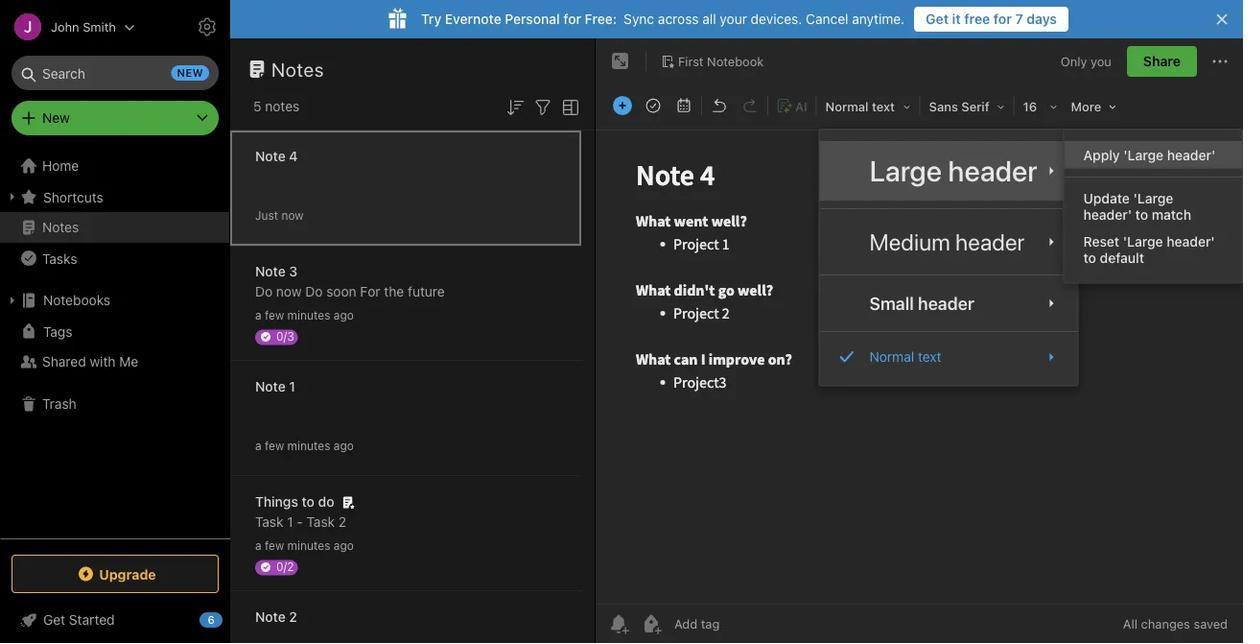 Task type: vqa. For each thing, say whether or not it's contained in the screenshot.
CLOSE icon at the right top of the page
no



Task type: locate. For each thing, give the bounding box(es) containing it.
0 vertical spatial a few minutes ago
[[255, 309, 354, 322]]

ago
[[334, 309, 354, 322], [334, 439, 354, 453], [334, 539, 354, 552]]

minutes up things to do
[[288, 439, 331, 453]]

0 horizontal spatial for
[[564, 11, 582, 27]]

anytime.
[[853, 11, 905, 27]]

0 horizontal spatial notes
[[42, 219, 79, 235]]

header' for reset 'large header' to default
[[1167, 234, 1216, 250]]

2 vertical spatial minutes
[[288, 539, 331, 552]]

normal down 'small' at the right top of page
[[870, 349, 915, 364]]

sync
[[624, 11, 655, 27]]

task
[[255, 514, 284, 530], [307, 514, 335, 530]]

0 vertical spatial get
[[926, 11, 949, 27]]

2 few from the top
[[265, 439, 284, 453]]

for for 7
[[994, 11, 1013, 27]]

to left do
[[302, 494, 315, 510]]

1 vertical spatial 1
[[287, 514, 293, 530]]

header' inside update 'large header' to match
[[1084, 206, 1133, 222]]

1 horizontal spatial do
[[305, 284, 323, 299]]

get left 'it' on the right top of the page
[[926, 11, 949, 27]]

3 [object object] field from the top
[[820, 340, 1079, 374]]

large header
[[870, 154, 1038, 188]]

1 minutes from the top
[[288, 309, 331, 322]]

16
[[1024, 99, 1038, 114]]

do left soon
[[305, 284, 323, 299]]

you
[[1091, 54, 1112, 68]]

Search text field
[[25, 56, 205, 90]]

1 note from the top
[[255, 148, 286, 164]]

2 vertical spatial to
[[302, 494, 315, 510]]

normal
[[826, 99, 869, 114], [870, 349, 915, 364]]

note for note 3
[[255, 263, 286, 279]]

0 vertical spatial [object object] field
[[820, 141, 1079, 201]]

1 ago from the top
[[334, 309, 354, 322]]

1 down 0/3
[[289, 379, 296, 394]]

home link
[[0, 151, 230, 181]]

few up 0/3
[[265, 309, 284, 322]]

to left the default
[[1084, 250, 1097, 265]]

header down "serif"
[[949, 154, 1038, 188]]

normal text up large
[[826, 99, 895, 114]]

'large down apply 'large header' link on the right top
[[1134, 191, 1174, 206]]

1 vertical spatial to
[[1084, 250, 1097, 265]]

for
[[564, 11, 582, 27], [994, 11, 1013, 27]]

a down note 3
[[255, 309, 262, 322]]

'large for apply
[[1124, 147, 1164, 163]]

to left match on the top of page
[[1136, 206, 1149, 222]]

1 vertical spatial 2
[[289, 609, 297, 625]]

trash link
[[0, 389, 229, 419]]

0 vertical spatial header'
[[1168, 147, 1216, 163]]

the
[[384, 284, 404, 299]]

2 inside note 2 button
[[289, 609, 297, 625]]

1 horizontal spatial get
[[926, 11, 949, 27]]

text left sans
[[872, 99, 895, 114]]

reset 'large header' to default
[[1084, 234, 1216, 265]]

do
[[318, 494, 334, 510]]

1 vertical spatial few
[[265, 439, 284, 453]]

2 minutes from the top
[[288, 439, 331, 453]]

'large inside reset 'large header' to default
[[1124, 234, 1164, 250]]

note for note 2
[[255, 609, 286, 625]]

4 note from the top
[[255, 609, 286, 625]]

for
[[360, 284, 381, 299]]

notes up 'tasks' at the left top of page
[[42, 219, 79, 235]]

2 vertical spatial a few minutes ago
[[255, 539, 354, 552]]

for left free: at the top left of the page
[[564, 11, 582, 27]]

2 ago from the top
[[334, 439, 354, 453]]

get started
[[43, 612, 115, 628]]

do
[[255, 284, 273, 299], [305, 284, 323, 299]]

for left 7
[[994, 11, 1013, 27]]

it
[[953, 11, 961, 27]]

Add filters field
[[532, 94, 555, 119]]

0 horizontal spatial text
[[872, 99, 895, 114]]

2 note from the top
[[255, 263, 286, 279]]

add a reminder image
[[608, 612, 631, 635]]

normal text
[[826, 99, 895, 114], [870, 349, 942, 364]]

3 note from the top
[[255, 379, 286, 394]]

header inside menu item
[[949, 154, 1038, 188]]

get for get it free for 7 days
[[926, 11, 949, 27]]

header up normal text link
[[919, 293, 975, 314]]

new button
[[12, 101, 219, 135]]

'large inside update 'large header' to match
[[1134, 191, 1174, 206]]

a
[[255, 309, 262, 322], [255, 439, 262, 453], [255, 539, 262, 552]]

1 horizontal spatial task
[[307, 514, 335, 530]]

0 vertical spatial few
[[265, 309, 284, 322]]

1 vertical spatial a few minutes ago
[[255, 439, 354, 453]]

1 horizontal spatial 2
[[339, 514, 347, 530]]

1 vertical spatial notes
[[42, 219, 79, 235]]

0 vertical spatial normal text
[[826, 99, 895, 114]]

1 vertical spatial now
[[276, 284, 302, 299]]

ago up do
[[334, 439, 354, 453]]

note left 3
[[255, 263, 286, 279]]

a few minutes ago for to
[[255, 539, 354, 552]]

ago down soon
[[334, 309, 354, 322]]

a for things to do
[[255, 539, 262, 552]]

[object Object] field
[[820, 141, 1079, 201], [820, 283, 1079, 324], [820, 340, 1079, 374]]

1 for task
[[287, 514, 293, 530]]

task down do
[[307, 514, 335, 530]]

cancel
[[806, 11, 849, 27]]

get inside help and learning task checklist field
[[43, 612, 65, 628]]

0 vertical spatial minutes
[[288, 309, 331, 322]]

[object object] field up normal text link
[[820, 283, 1079, 324]]

do down note 3
[[255, 284, 273, 299]]

1 vertical spatial 'large
[[1134, 191, 1174, 206]]

text
[[872, 99, 895, 114], [919, 349, 942, 364]]

now for just
[[282, 209, 304, 222]]

minutes up 0/3
[[288, 309, 331, 322]]

3 a few minutes ago from the top
[[255, 539, 354, 552]]

-
[[297, 514, 303, 530]]

2 down the 0/2
[[289, 609, 297, 625]]

small header
[[870, 293, 975, 314]]

to inside reset 'large header' to default
[[1084, 250, 1097, 265]]

normal text link
[[820, 340, 1079, 374]]

note right click to collapse icon
[[255, 609, 286, 625]]

1 vertical spatial a
[[255, 439, 262, 453]]

0 horizontal spatial 2
[[289, 609, 297, 625]]

1 vertical spatial ago
[[334, 439, 354, 453]]

few up things
[[265, 439, 284, 453]]

2 for from the left
[[994, 11, 1013, 27]]

shared
[[42, 354, 86, 370]]

note left 4
[[255, 148, 286, 164]]

[object object] field down small header link
[[820, 340, 1079, 374]]

few up the 0/2
[[265, 539, 284, 552]]

1 horizontal spatial to
[[1084, 250, 1097, 265]]

note 4
[[255, 148, 298, 164]]

normal text down 'small' at the right top of page
[[870, 349, 942, 364]]

Insert field
[[608, 92, 637, 119]]

2 vertical spatial header'
[[1167, 234, 1216, 250]]

2 vertical spatial few
[[265, 539, 284, 552]]

2 vertical spatial header
[[919, 293, 975, 314]]

1 a from the top
[[255, 309, 262, 322]]

normal down cancel
[[826, 99, 869, 114]]

header' up match on the top of page
[[1168, 147, 1216, 163]]

note down 0/3
[[255, 379, 286, 394]]

notebooks
[[43, 292, 110, 308]]

1 for note
[[289, 379, 296, 394]]

header' inside reset 'large header' to default
[[1167, 234, 1216, 250]]

now down 3
[[276, 284, 302, 299]]

get
[[926, 11, 949, 27], [43, 612, 65, 628]]

get inside button
[[926, 11, 949, 27]]

2 a from the top
[[255, 439, 262, 453]]

3 minutes from the top
[[288, 539, 331, 552]]

tree containing home
[[0, 151, 230, 537]]

2 right -
[[339, 514, 347, 530]]

notes up notes
[[272, 58, 324, 80]]

trash
[[42, 396, 77, 412]]

free:
[[585, 11, 617, 27]]

0 horizontal spatial do
[[255, 284, 273, 299]]

'large right apply
[[1124, 147, 1164, 163]]

Help and Learning task checklist field
[[0, 605, 230, 635]]

large header menu item
[[820, 141, 1079, 201]]

[object Object] field
[[820, 217, 1079, 267]]

0 vertical spatial notes
[[272, 58, 324, 80]]

1 few from the top
[[265, 309, 284, 322]]

serif
[[962, 99, 990, 114]]

1 for from the left
[[564, 11, 582, 27]]

2 dropdown list menu from the left
[[1065, 141, 1243, 271]]

[object object] field containing normal text
[[820, 340, 1079, 374]]

1
[[289, 379, 296, 394], [287, 514, 293, 530]]

1 dropdown list menu from the left
[[820, 141, 1079, 374]]

a few minutes ago for 3
[[255, 309, 354, 322]]

2 vertical spatial a
[[255, 539, 262, 552]]

for inside button
[[994, 11, 1013, 27]]

note for note 1
[[255, 379, 286, 394]]

new search field
[[25, 56, 209, 90]]

1 horizontal spatial normal
[[870, 349, 915, 364]]

0 vertical spatial to
[[1136, 206, 1149, 222]]

3 ago from the top
[[334, 539, 354, 552]]

1 [object object] field from the top
[[820, 141, 1079, 201]]

header'
[[1168, 147, 1216, 163], [1084, 206, 1133, 222], [1167, 234, 1216, 250]]

dropdown list menu containing apply 'large header'
[[1065, 141, 1243, 271]]

a for note 3
[[255, 309, 262, 322]]

now right just at top left
[[282, 209, 304, 222]]

dropdown list menu
[[820, 141, 1079, 374], [1065, 141, 1243, 271]]

'large inside menu item
[[1124, 147, 1164, 163]]

1 do from the left
[[255, 284, 273, 299]]

minutes down 'task 1 - task 2'
[[288, 539, 331, 552]]

task image
[[640, 92, 667, 119]]

0 vertical spatial now
[[282, 209, 304, 222]]

add filters image
[[532, 96, 555, 119]]

all
[[1124, 617, 1138, 631]]

free
[[965, 11, 991, 27]]

all
[[703, 11, 717, 27]]

john
[[51, 20, 79, 34]]

1 vertical spatial normal text
[[870, 349, 942, 364]]

apply 'large header' menu item
[[1065, 141, 1243, 168]]

1 left -
[[287, 514, 293, 530]]

1 horizontal spatial notes
[[272, 58, 324, 80]]

to
[[1136, 206, 1149, 222], [1084, 250, 1097, 265], [302, 494, 315, 510]]

few
[[265, 309, 284, 322], [265, 439, 284, 453], [265, 539, 284, 552]]

2 vertical spatial [object object] field
[[820, 340, 1079, 374]]

header up small header link
[[956, 229, 1025, 255]]

2 task from the left
[[307, 514, 335, 530]]

0 vertical spatial a
[[255, 309, 262, 322]]

3 few from the top
[[265, 539, 284, 552]]

minutes for to
[[288, 539, 331, 552]]

upgrade
[[99, 566, 156, 582]]

a few minutes ago up things to do
[[255, 439, 354, 453]]

1 vertical spatial header'
[[1084, 206, 1133, 222]]

default
[[1100, 250, 1145, 265]]

task down things
[[255, 514, 284, 530]]

0/3
[[276, 330, 294, 343]]

header inside field
[[956, 229, 1025, 255]]

2
[[339, 514, 347, 530], [289, 609, 297, 625]]

1 vertical spatial normal
[[870, 349, 915, 364]]

1 a few minutes ago from the top
[[255, 309, 354, 322]]

1 horizontal spatial text
[[919, 349, 942, 364]]

1 vertical spatial minutes
[[288, 439, 331, 453]]

2 vertical spatial ago
[[334, 539, 354, 552]]

text down small header on the right top of the page
[[919, 349, 942, 364]]

things to do
[[255, 494, 334, 510]]

'large down update 'large header' to match
[[1124, 234, 1164, 250]]

1 vertical spatial get
[[43, 612, 65, 628]]

1 vertical spatial header
[[956, 229, 1025, 255]]

a up things
[[255, 439, 262, 453]]

tags button
[[0, 316, 229, 346]]

tree
[[0, 151, 230, 537]]

notes
[[272, 58, 324, 80], [42, 219, 79, 235]]

1 horizontal spatial for
[[994, 11, 1013, 27]]

[object object] field down sans
[[820, 141, 1079, 201]]

now
[[282, 209, 304, 222], [276, 284, 302, 299]]

note inside button
[[255, 609, 286, 625]]

3 a from the top
[[255, 539, 262, 552]]

0 vertical spatial header
[[949, 154, 1038, 188]]

0 horizontal spatial task
[[255, 514, 284, 530]]

1 vertical spatial [object object] field
[[820, 283, 1079, 324]]

get left started
[[43, 612, 65, 628]]

0 horizontal spatial normal
[[826, 99, 869, 114]]

a down things
[[255, 539, 262, 552]]

header' inside menu item
[[1168, 147, 1216, 163]]

0 vertical spatial text
[[872, 99, 895, 114]]

only
[[1061, 54, 1088, 68]]

expand notebooks image
[[5, 293, 20, 308]]

header' down match on the top of page
[[1167, 234, 1216, 250]]

0 vertical spatial ago
[[334, 309, 354, 322]]

header
[[949, 154, 1038, 188], [956, 229, 1025, 255], [919, 293, 975, 314]]

header for large header
[[949, 154, 1038, 188]]

just now
[[255, 209, 304, 222]]

1 vertical spatial text
[[919, 349, 942, 364]]

2 [object object] field from the top
[[820, 283, 1079, 324]]

2 horizontal spatial to
[[1136, 206, 1149, 222]]

smith
[[83, 20, 116, 34]]

shared with me link
[[0, 346, 229, 377]]

a few minutes ago up 0/3
[[255, 309, 354, 322]]

header' for update 'large header' to match
[[1084, 206, 1133, 222]]

a few minutes ago
[[255, 309, 354, 322], [255, 439, 354, 453], [255, 539, 354, 552]]

ago down do
[[334, 539, 354, 552]]

medium
[[870, 229, 951, 255]]

0 vertical spatial 1
[[289, 379, 296, 394]]

your
[[720, 11, 748, 27]]

minutes for 3
[[288, 309, 331, 322]]

to inside update 'large header' to match
[[1136, 206, 1149, 222]]

get for get started
[[43, 612, 65, 628]]

header' up reset
[[1084, 206, 1133, 222]]

0 horizontal spatial get
[[43, 612, 65, 628]]

do now do soon for the future
[[255, 284, 445, 299]]

Heading level field
[[819, 92, 918, 120]]

calendar event image
[[671, 92, 698, 119]]

reset 'large header' to default link
[[1065, 228, 1243, 271]]

try evernote personal for free: sync across all your devices. cancel anytime.
[[421, 11, 905, 27]]

0 vertical spatial 'large
[[1124, 147, 1164, 163]]

a few minutes ago down 'task 1 - task 2'
[[255, 539, 354, 552]]

2 vertical spatial 'large
[[1124, 234, 1164, 250]]

0 vertical spatial normal
[[826, 99, 869, 114]]



Task type: describe. For each thing, give the bounding box(es) containing it.
5 notes
[[253, 98, 300, 114]]

Font size field
[[1017, 92, 1065, 120]]

2 do from the left
[[305, 284, 323, 299]]

More field
[[1065, 92, 1124, 120]]

shortcuts
[[43, 189, 103, 205]]

to for reset
[[1084, 250, 1097, 265]]

More actions field
[[1209, 46, 1232, 77]]

0 horizontal spatial to
[[302, 494, 315, 510]]

days
[[1027, 11, 1058, 27]]

Note Editor text field
[[596, 131, 1244, 604]]

saved
[[1194, 617, 1229, 631]]

all changes saved
[[1124, 617, 1229, 631]]

large header link
[[820, 141, 1079, 201]]

Sort options field
[[504, 94, 527, 119]]

only you
[[1061, 54, 1112, 68]]

add tag image
[[640, 612, 663, 635]]

few for note
[[265, 309, 284, 322]]

soon
[[327, 284, 357, 299]]

things
[[255, 494, 298, 510]]

ago for soon
[[334, 309, 354, 322]]

settings image
[[196, 15, 219, 38]]

notebooks link
[[0, 285, 229, 316]]

[object object] field containing small header
[[820, 283, 1079, 324]]

shortcuts button
[[0, 181, 229, 212]]

6
[[208, 614, 215, 626]]

changes
[[1142, 617, 1191, 631]]

note 1
[[255, 379, 296, 394]]

note 3
[[255, 263, 298, 279]]

1 task from the left
[[255, 514, 284, 530]]

note 2
[[255, 609, 297, 625]]

0 vertical spatial 2
[[339, 514, 347, 530]]

large
[[870, 154, 943, 188]]

tasks button
[[0, 243, 229, 274]]

normal inside [object object] field
[[870, 349, 915, 364]]

ago for task
[[334, 539, 354, 552]]

small
[[870, 293, 915, 314]]

7
[[1016, 11, 1024, 27]]

2 a few minutes ago from the top
[[255, 439, 354, 453]]

normal inside heading level "field"
[[826, 99, 869, 114]]

share button
[[1128, 46, 1198, 77]]

expand note image
[[609, 50, 632, 73]]

notes
[[265, 98, 300, 114]]

Font family field
[[923, 92, 1012, 120]]

few for things
[[265, 539, 284, 552]]

new
[[42, 110, 70, 126]]

undo image
[[706, 92, 733, 119]]

[object object] field containing large header
[[820, 141, 1079, 201]]

4
[[289, 148, 298, 164]]

header for medium header
[[956, 229, 1025, 255]]

notes link
[[0, 212, 229, 243]]

evernote
[[445, 11, 502, 27]]

update 'large header' to match link
[[1065, 185, 1243, 228]]

small header link
[[820, 283, 1079, 324]]

share
[[1144, 53, 1181, 69]]

'large for reset
[[1124, 234, 1164, 250]]

now for do
[[276, 284, 302, 299]]

first notebook button
[[655, 48, 771, 75]]

5
[[253, 98, 262, 114]]

update
[[1084, 191, 1131, 206]]

3
[[289, 263, 298, 279]]

notes inside "tree"
[[42, 219, 79, 235]]

normal text inside [object object] field
[[870, 349, 942, 364]]

note 2 button
[[230, 591, 582, 643]]

match
[[1152, 206, 1192, 222]]

try
[[421, 11, 442, 27]]

dropdown list menu containing large header
[[820, 141, 1079, 374]]

shared with me
[[42, 354, 138, 370]]

apply 'large header'
[[1084, 147, 1216, 163]]

text inside heading level "field"
[[872, 99, 895, 114]]

header for small header
[[919, 293, 975, 314]]

me
[[119, 354, 138, 370]]

for for free:
[[564, 11, 582, 27]]

just
[[255, 209, 278, 222]]

Account field
[[0, 8, 135, 46]]

devices.
[[751, 11, 803, 27]]

to for update
[[1136, 206, 1149, 222]]

reset
[[1084, 234, 1120, 250]]

normal text inside heading level "field"
[[826, 99, 895, 114]]

new
[[177, 67, 203, 79]]

with
[[90, 354, 116, 370]]

medium header link
[[820, 217, 1079, 267]]

notebook
[[707, 54, 764, 68]]

Add tag field
[[673, 616, 817, 632]]

get it free for 7 days
[[926, 11, 1058, 27]]

john smith
[[51, 20, 116, 34]]

header' for apply 'large header'
[[1168, 147, 1216, 163]]

future
[[408, 284, 445, 299]]

more
[[1072, 99, 1102, 114]]

update 'large header' to match
[[1084, 191, 1192, 222]]

'large for update
[[1134, 191, 1174, 206]]

note for note 4
[[255, 148, 286, 164]]

task 1 - task 2
[[255, 514, 347, 530]]

home
[[42, 158, 79, 174]]

0/2
[[276, 560, 294, 573]]

sans
[[930, 99, 959, 114]]

started
[[69, 612, 115, 628]]

sans serif
[[930, 99, 990, 114]]

first
[[679, 54, 704, 68]]

first notebook
[[679, 54, 764, 68]]

tasks
[[42, 250, 77, 266]]

get it free for 7 days button
[[915, 7, 1069, 32]]

tags
[[43, 323, 72, 339]]

more actions image
[[1209, 50, 1232, 73]]

medium header
[[870, 229, 1025, 255]]

click to collapse image
[[223, 608, 238, 631]]

across
[[658, 11, 699, 27]]

personal
[[505, 11, 560, 27]]

apply
[[1084, 147, 1121, 163]]

apply 'large header' link
[[1065, 141, 1243, 168]]

View options field
[[555, 94, 583, 119]]

text inside normal text link
[[919, 349, 942, 364]]

note window element
[[596, 38, 1244, 643]]



